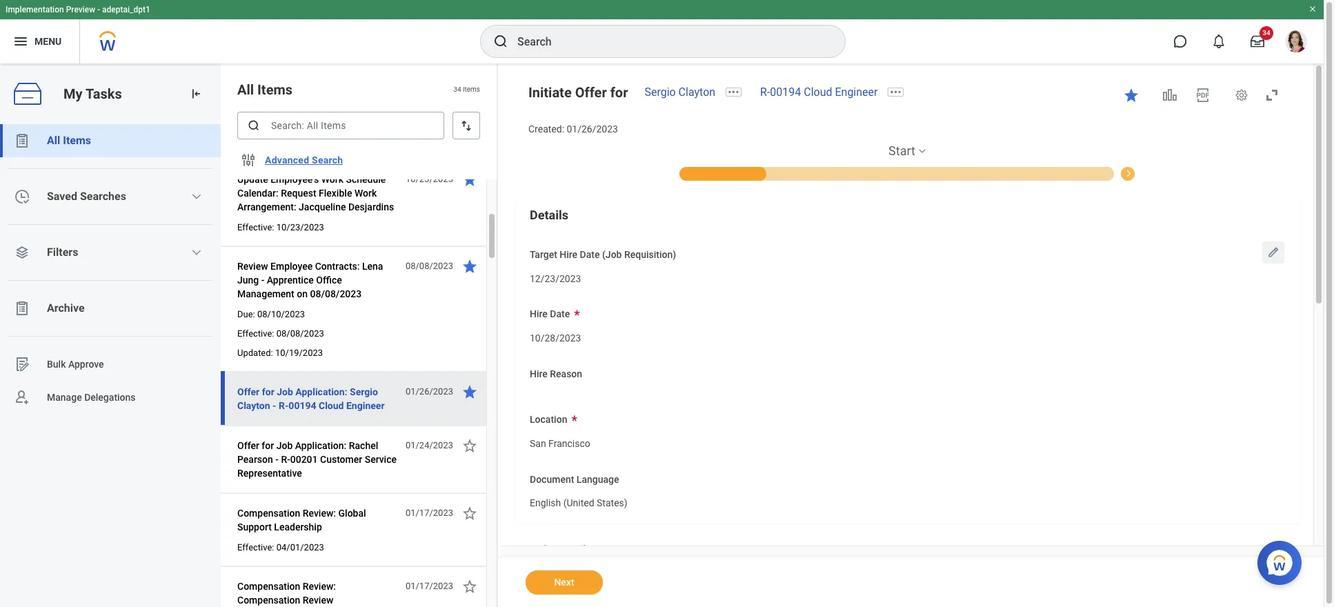 Task type: describe. For each thing, give the bounding box(es) containing it.
tasks
[[86, 85, 122, 102]]

user plus image
[[14, 389, 30, 406]]

document
[[530, 474, 574, 485]]

created:
[[528, 123, 564, 135]]

offer for offer for job application: rachel pearson ‎- r-00201 customer service representative
[[237, 440, 259, 451]]

clipboard image for all items
[[14, 132, 30, 149]]

review employee contracts: lena jung - apprentice office management on 08/08/2023
[[237, 261, 383, 299]]

justify image
[[12, 33, 29, 50]]

all items inside "item list" element
[[237, 81, 293, 98]]

0 horizontal spatial search image
[[247, 119, 261, 132]]

advanced search
[[265, 155, 343, 166]]

advanced search button
[[259, 146, 349, 174]]

job details
[[530, 543, 592, 557]]

34 for 34 items
[[453, 86, 461, 93]]

created: 01/26/2023
[[528, 123, 618, 135]]

saved searches
[[47, 190, 126, 203]]

rename image
[[14, 356, 30, 372]]

flexible
[[319, 188, 352, 199]]

2 vertical spatial 08/08/2023
[[276, 328, 324, 339]]

effective: 10/23/2023
[[237, 222, 324, 232]]

compensation review: global support leadership button
[[237, 505, 398, 535]]

- inside menu "banner"
[[97, 5, 100, 14]]

my
[[63, 85, 82, 102]]

34 for 34
[[1262, 29, 1270, 37]]

configure image
[[240, 152, 257, 168]]

10/28/2023
[[530, 332, 581, 343]]

manage delegations
[[47, 392, 136, 403]]

close environment banner image
[[1309, 5, 1317, 13]]

sergio inside offer for job application: sergio clayton ‎- r-00194 cloud engineer
[[350, 386, 378, 397]]

08/08/2023 inside review employee contracts: lena jung - apprentice office management on 08/08/2023
[[310, 288, 362, 299]]

all inside button
[[47, 134, 60, 147]]

offer for job application: rachel pearson ‎- r-00201 customer service representative button
[[237, 437, 398, 481]]

job for 00201
[[276, 440, 293, 451]]

star image for effective: 10/23/2023
[[461, 171, 478, 188]]

compensation for compensation
[[1128, 169, 1182, 178]]

0 vertical spatial date
[[580, 249, 600, 260]]

‎- for pearson
[[275, 454, 279, 465]]

01/17/2023 for compensation review: global support leadership
[[406, 508, 453, 518]]

offer for offer for job application: sergio clayton ‎- r-00194 cloud engineer
[[237, 386, 260, 397]]

0 vertical spatial r-
[[760, 86, 770, 99]]

34 button
[[1242, 26, 1273, 57]]

customer
[[320, 454, 362, 465]]

rachel
[[349, 440, 378, 451]]

sort image
[[459, 119, 473, 132]]

archive button
[[0, 292, 221, 325]]

global
[[338, 508, 366, 519]]

updated:
[[237, 348, 273, 358]]

pearson
[[237, 454, 273, 465]]

0 vertical spatial 00194
[[770, 86, 801, 99]]

delegations
[[84, 392, 136, 403]]

gear image
[[1235, 88, 1249, 102]]

jung
[[237, 275, 259, 286]]

chevron down image for filters
[[191, 247, 202, 258]]

manage
[[47, 392, 82, 403]]

saved searches button
[[0, 180, 221, 213]]

hire date
[[530, 308, 570, 320]]

cloud inside offer for job application: sergio clayton ‎- r-00194 cloud engineer
[[319, 400, 344, 411]]

updated: 10/19/2023
[[237, 348, 323, 358]]

next button
[[526, 570, 603, 595]]

update employee's work schedule calendar: request flexible work arrangement: jacqueline desjardins
[[237, 174, 394, 212]]

1 vertical spatial details
[[554, 543, 592, 557]]

office
[[316, 275, 342, 286]]

review: for global
[[303, 508, 336, 519]]

filters button
[[0, 236, 221, 269]]

support
[[237, 521, 272, 533]]

r- for offer for job application: rachel pearson ‎- r-00201 customer service representative
[[281, 454, 290, 465]]

start navigation
[[515, 143, 1300, 181]]

hire date element
[[530, 323, 581, 349]]

implementation
[[6, 5, 64, 14]]

jacqueline
[[299, 201, 346, 212]]

0 vertical spatial engineer
[[835, 86, 878, 99]]

start button
[[889, 143, 915, 159]]

next
[[554, 577, 574, 588]]

effective: 04/01/2023
[[237, 542, 324, 553]]

sergio clayton
[[645, 86, 715, 99]]

04/01/2023
[[276, 542, 324, 553]]

r-00194 cloud engineer
[[760, 86, 878, 99]]

advanced
[[265, 155, 309, 166]]

archive
[[47, 301, 85, 315]]

leadership
[[274, 521, 322, 533]]

offer for job application: sergio clayton ‎- r-00194 cloud engineer button
[[237, 384, 398, 414]]

sergio clayton link
[[645, 86, 715, 99]]

engineer inside offer for job application: sergio clayton ‎- r-00194 cloud engineer
[[346, 400, 385, 411]]

employee
[[270, 261, 313, 272]]

contracts:
[[315, 261, 360, 272]]

01/26/2023 inside "item list" element
[[406, 386, 453, 397]]

0 vertical spatial search image
[[493, 33, 509, 50]]

compensation review: compensation review
[[237, 581, 336, 606]]

bulk
[[47, 358, 66, 369]]

items inside "item list" element
[[257, 81, 293, 98]]

document language element
[[530, 489, 627, 514]]

1 horizontal spatial cloud
[[804, 86, 832, 99]]

hire for hire reason
[[530, 368, 548, 379]]

english (united states)
[[530, 498, 627, 509]]

filters
[[47, 246, 78, 259]]

bulk approve link
[[0, 348, 221, 381]]

adeptai_dpt1
[[102, 5, 150, 14]]

items inside button
[[63, 134, 91, 147]]

star image for 01/24/2023
[[461, 437, 478, 454]]

inbox large image
[[1251, 34, 1264, 48]]

target
[[530, 249, 557, 260]]

perspective image
[[14, 244, 30, 261]]

San Francisco text field
[[530, 430, 590, 454]]

star image for 01/17/2023
[[461, 578, 478, 595]]

application: for customer
[[295, 440, 346, 451]]

view related information image
[[1162, 87, 1178, 103]]

hire reason
[[530, 368, 582, 379]]

01/24/2023
[[406, 440, 453, 450]]

review inside compensation review: compensation review
[[303, 595, 333, 606]]

effective: for update employee's work schedule calendar: request flexible work arrangement: jacqueline desjardins
[[237, 222, 274, 232]]

0 vertical spatial details
[[530, 207, 568, 222]]

effective: 08/08/2023
[[237, 328, 324, 339]]

english
[[530, 498, 561, 509]]

all items button
[[0, 124, 221, 157]]

compensation for compensation review: compensation review
[[237, 581, 300, 592]]

clock check image
[[14, 188, 30, 205]]

star image for due: 08/10/2023
[[461, 258, 478, 275]]

items
[[463, 86, 480, 93]]



Task type: vqa. For each thing, say whether or not it's contained in the screenshot.
menu "banner"
yes



Task type: locate. For each thing, give the bounding box(es) containing it.
compensation inside start navigation
[[1128, 169, 1182, 178]]

1 vertical spatial 10/23/2023
[[276, 222, 324, 232]]

start
[[889, 143, 915, 158]]

review down 04/01/2023
[[303, 595, 333, 606]]

0 horizontal spatial review
[[237, 261, 268, 272]]

application: for cloud
[[295, 386, 347, 397]]

08/08/2023 right lena
[[406, 261, 453, 271]]

implementation preview -   adeptai_dpt1
[[6, 5, 150, 14]]

all
[[237, 81, 254, 98], [47, 134, 60, 147]]

12/23/2023
[[530, 273, 581, 284]]

application: inside offer for job application: rachel pearson ‎- r-00201 customer service representative
[[295, 440, 346, 451]]

1 vertical spatial all items
[[47, 134, 91, 147]]

clayton inside offer for job application: sergio clayton ‎- r-00194 cloud engineer
[[237, 400, 270, 411]]

34 inside 'button'
[[1262, 29, 1270, 37]]

1 vertical spatial 00194
[[289, 400, 316, 411]]

for inside offer for job application: rachel pearson ‎- r-00201 customer service representative
[[262, 440, 274, 451]]

2 vertical spatial effective:
[[237, 542, 274, 553]]

effective: for compensation review: global support leadership
[[237, 542, 274, 553]]

1 horizontal spatial items
[[257, 81, 293, 98]]

work up "flexible"
[[321, 174, 344, 185]]

for up the pearson
[[262, 440, 274, 451]]

clipboard image left archive
[[14, 300, 30, 317]]

clipboard image inside all items button
[[14, 132, 30, 149]]

01/26/2023 down initiate offer for
[[567, 123, 618, 135]]

location element
[[530, 429, 590, 454]]

job inside offer for job application: sergio clayton ‎- r-00194 cloud engineer
[[277, 386, 293, 397]]

2 review: from the top
[[303, 581, 336, 592]]

1 horizontal spatial search image
[[493, 33, 509, 50]]

10/23/2023 down the jacqueline
[[276, 222, 324, 232]]

34 inside "item list" element
[[453, 86, 461, 93]]

08/08/2023 down office
[[310, 288, 362, 299]]

menu button
[[0, 19, 79, 63]]

application: inside offer for job application: sergio clayton ‎- r-00194 cloud engineer
[[295, 386, 347, 397]]

00194
[[770, 86, 801, 99], [289, 400, 316, 411]]

10/23/2023 right schedule
[[406, 174, 453, 184]]

1 horizontal spatial 10/23/2023
[[406, 174, 453, 184]]

sergio down search workday 'search field'
[[645, 86, 676, 99]]

1 vertical spatial cloud
[[319, 400, 344, 411]]

1 vertical spatial 01/26/2023
[[406, 386, 453, 397]]

01/26/2023
[[567, 123, 618, 135], [406, 386, 453, 397]]

1 review: from the top
[[303, 508, 336, 519]]

1 vertical spatial ‎-
[[275, 454, 279, 465]]

cloud
[[804, 86, 832, 99], [319, 400, 344, 411]]

1 vertical spatial engineer
[[346, 400, 385, 411]]

update employee's work schedule calendar: request flexible work arrangement: jacqueline desjardins button
[[237, 171, 398, 215]]

English (United States) text field
[[530, 489, 627, 513]]

details up next
[[554, 543, 592, 557]]

08/08/2023
[[406, 261, 453, 271], [310, 288, 362, 299], [276, 328, 324, 339]]

application:
[[295, 386, 347, 397], [295, 440, 346, 451]]

1 horizontal spatial 34
[[1262, 29, 1270, 37]]

2 vertical spatial for
[[262, 440, 274, 451]]

menu banner
[[0, 0, 1324, 63]]

0 horizontal spatial engineer
[[346, 400, 385, 411]]

calendar:
[[237, 188, 278, 199]]

sergio up rachel
[[350, 386, 378, 397]]

0 horizontal spatial items
[[63, 134, 91, 147]]

1 vertical spatial search image
[[247, 119, 261, 132]]

08/08/2023 up 10/19/2023
[[276, 328, 324, 339]]

0 horizontal spatial 10/23/2023
[[276, 222, 324, 232]]

‎- down 'updated: 10/19/2023'
[[273, 400, 276, 411]]

transformation import image
[[189, 87, 203, 101]]

review employee contracts: lena jung - apprentice office management on 08/08/2023 button
[[237, 258, 398, 302]]

offer up the pearson
[[237, 440, 259, 451]]

job for 00194
[[277, 386, 293, 397]]

engineer
[[835, 86, 878, 99], [346, 400, 385, 411]]

schedule
[[346, 174, 386, 185]]

compensation review: compensation review button
[[237, 578, 398, 607]]

review: inside compensation review: global support leadership
[[303, 508, 336, 519]]

service
[[365, 454, 397, 465]]

clipboard image
[[14, 132, 30, 149], [14, 300, 30, 317]]

desjardins
[[348, 201, 394, 212]]

1 horizontal spatial 00194
[[770, 86, 801, 99]]

hire right the target on the top of page
[[560, 249, 577, 260]]

1 horizontal spatial clayton
[[678, 86, 715, 99]]

my tasks
[[63, 85, 122, 102]]

2 effective: from the top
[[237, 328, 274, 339]]

searches
[[80, 190, 126, 203]]

job inside offer for job application: rachel pearson ‎- r-00201 customer service representative
[[276, 440, 293, 451]]

offer
[[575, 84, 607, 101], [237, 386, 260, 397], [237, 440, 259, 451]]

r- for offer for job application: sergio clayton ‎- r-00194 cloud engineer
[[279, 400, 289, 411]]

0 vertical spatial for
[[610, 84, 628, 101]]

0 vertical spatial work
[[321, 174, 344, 185]]

work down schedule
[[354, 188, 377, 199]]

date left "(job"
[[580, 249, 600, 260]]

- up management
[[261, 275, 264, 286]]

target hire date (job requisition)
[[530, 249, 676, 260]]

1 vertical spatial all
[[47, 134, 60, 147]]

edit image
[[1266, 245, 1280, 259]]

Search: All Items text field
[[237, 112, 444, 139]]

10/19/2023
[[275, 348, 323, 358]]

request
[[281, 188, 316, 199]]

01/17/2023
[[406, 508, 453, 518], [406, 581, 453, 591]]

1 vertical spatial date
[[550, 308, 570, 320]]

saved
[[47, 190, 77, 203]]

1 star image from the top
[[461, 258, 478, 275]]

offer up created: 01/26/2023
[[575, 84, 607, 101]]

list
[[0, 124, 221, 414]]

0 horizontal spatial all items
[[47, 134, 91, 147]]

menu
[[34, 36, 62, 47]]

0 horizontal spatial 01/26/2023
[[406, 386, 453, 397]]

clayton
[[678, 86, 715, 99], [237, 400, 270, 411]]

date
[[580, 249, 600, 260], [550, 308, 570, 320]]

2 vertical spatial job
[[530, 543, 551, 557]]

0 horizontal spatial 00194
[[289, 400, 316, 411]]

2 vertical spatial hire
[[530, 368, 548, 379]]

for down 'updated: 10/19/2023'
[[262, 386, 274, 397]]

2 chevron down image from the top
[[191, 247, 202, 258]]

initiate
[[528, 84, 572, 101]]

notifications large image
[[1212, 34, 1226, 48]]

0 vertical spatial cloud
[[804, 86, 832, 99]]

offer down updated:
[[237, 386, 260, 397]]

review inside review employee contracts: lena jung - apprentice office management on 08/08/2023
[[237, 261, 268, 272]]

r- inside offer for job application: sergio clayton ‎- r-00194 cloud engineer
[[279, 400, 289, 411]]

all inside "item list" element
[[237, 81, 254, 98]]

‎- for clayton
[[273, 400, 276, 411]]

1 vertical spatial star image
[[461, 437, 478, 454]]

0 vertical spatial all
[[237, 81, 254, 98]]

clipboard image inside archive button
[[14, 300, 30, 317]]

08/10/2023
[[257, 309, 305, 319]]

1 horizontal spatial -
[[261, 275, 264, 286]]

star image for 01/26/2023
[[461, 384, 478, 400]]

chevron down image
[[191, 191, 202, 202], [191, 247, 202, 258]]

list containing all items
[[0, 124, 221, 414]]

1 horizontal spatial 01/26/2023
[[567, 123, 618, 135]]

effective: up updated:
[[237, 328, 274, 339]]

00201
[[290, 454, 318, 465]]

hire left reason
[[530, 368, 548, 379]]

view printable version (pdf) image
[[1195, 87, 1211, 103]]

1 01/17/2023 from the top
[[406, 508, 453, 518]]

job
[[277, 386, 293, 397], [276, 440, 293, 451], [530, 543, 551, 557]]

compensation button
[[1120, 165, 1182, 181]]

all right the transformation import image
[[237, 81, 254, 98]]

0 vertical spatial all items
[[237, 81, 293, 98]]

1 horizontal spatial all
[[237, 81, 254, 98]]

0 horizontal spatial clayton
[[237, 400, 270, 411]]

approve
[[68, 358, 104, 369]]

effective:
[[237, 222, 274, 232], [237, 328, 274, 339], [237, 542, 274, 553]]

employee's
[[270, 174, 319, 185]]

0 vertical spatial 10/23/2023
[[406, 174, 453, 184]]

2 star image from the top
[[461, 437, 478, 454]]

star image for effective: 04/01/2023
[[461, 505, 478, 521]]

0 vertical spatial 08/08/2023
[[406, 261, 453, 271]]

manage delegations link
[[0, 381, 221, 414]]

on
[[297, 288, 308, 299]]

all up saved
[[47, 134, 60, 147]]

- inside review employee contracts: lena jung - apprentice office management on 08/08/2023
[[261, 275, 264, 286]]

1 vertical spatial work
[[354, 188, 377, 199]]

location
[[530, 414, 567, 425]]

details up the target on the top of page
[[530, 207, 568, 222]]

offer inside offer for job application: sergio clayton ‎- r-00194 cloud engineer
[[237, 386, 260, 397]]

review
[[237, 261, 268, 272], [303, 595, 333, 606]]

‎- up representative
[[275, 454, 279, 465]]

1 horizontal spatial sergio
[[645, 86, 676, 99]]

1 vertical spatial hire
[[530, 308, 548, 320]]

0 vertical spatial clipboard image
[[14, 132, 30, 149]]

star image
[[461, 258, 478, 275], [461, 437, 478, 454]]

0 vertical spatial items
[[257, 81, 293, 98]]

2 vertical spatial r-
[[281, 454, 290, 465]]

job down 'updated: 10/19/2023'
[[277, 386, 293, 397]]

for
[[610, 84, 628, 101], [262, 386, 274, 397], [262, 440, 274, 451]]

(job
[[602, 249, 622, 260]]

requisition)
[[624, 249, 676, 260]]

0 vertical spatial job
[[277, 386, 293, 397]]

san
[[530, 438, 546, 449]]

star image
[[1123, 87, 1140, 103], [461, 171, 478, 188], [461, 384, 478, 400], [461, 505, 478, 521], [461, 578, 478, 595]]

0 horizontal spatial all
[[47, 134, 60, 147]]

due: 08/10/2023
[[237, 309, 305, 319]]

0 vertical spatial review:
[[303, 508, 336, 519]]

san francisco
[[530, 438, 590, 449]]

‎-
[[273, 400, 276, 411], [275, 454, 279, 465]]

clipboard image up clock check image
[[14, 132, 30, 149]]

0 horizontal spatial 34
[[453, 86, 461, 93]]

document language
[[530, 474, 619, 485]]

target hire date (job requisition) element
[[530, 264, 581, 289]]

-
[[97, 5, 100, 14], [261, 275, 264, 286]]

details element
[[515, 195, 1300, 524]]

reason
[[550, 368, 582, 379]]

fullscreen image
[[1264, 87, 1280, 103]]

update
[[237, 174, 268, 185]]

chevron down image for saved searches
[[191, 191, 202, 202]]

work
[[321, 174, 344, 185], [354, 188, 377, 199]]

review: down 04/01/2023
[[303, 581, 336, 592]]

all items inside all items button
[[47, 134, 91, 147]]

application: up 00201
[[295, 440, 346, 451]]

compensation inside compensation review: global support leadership
[[237, 508, 300, 519]]

compensation for compensation review: global support leadership
[[237, 508, 300, 519]]

my tasks element
[[0, 63, 221, 607]]

states)
[[597, 498, 627, 509]]

1 clipboard image from the top
[[14, 132, 30, 149]]

0 vertical spatial ‎-
[[273, 400, 276, 411]]

10/28/2023 text field
[[530, 324, 581, 348]]

1 vertical spatial review
[[303, 595, 333, 606]]

preview
[[66, 5, 95, 14]]

hire for hire date
[[530, 308, 548, 320]]

language
[[577, 474, 619, 485]]

1 effective: from the top
[[237, 222, 274, 232]]

1 vertical spatial clipboard image
[[14, 300, 30, 317]]

1 vertical spatial application:
[[295, 440, 346, 451]]

12/23/2023 text field
[[530, 265, 581, 288]]

apprentice
[[267, 275, 314, 286]]

clayton down updated:
[[237, 400, 270, 411]]

1 horizontal spatial review
[[303, 595, 333, 606]]

1 vertical spatial chevron down image
[[191, 247, 202, 258]]

0 vertical spatial star image
[[461, 258, 478, 275]]

initiate offer for
[[528, 84, 628, 101]]

01/17/2023 for compensation review: compensation review
[[406, 581, 453, 591]]

1 horizontal spatial all items
[[237, 81, 293, 98]]

0 horizontal spatial -
[[97, 5, 100, 14]]

review: inside compensation review: compensation review
[[303, 581, 336, 592]]

0 vertical spatial offer
[[575, 84, 607, 101]]

2 vertical spatial offer
[[237, 440, 259, 451]]

clayton down search workday 'search field'
[[678, 86, 715, 99]]

0 vertical spatial application:
[[295, 386, 347, 397]]

profile logan mcneil image
[[1285, 30, 1307, 55]]

1 vertical spatial -
[[261, 275, 264, 286]]

francisco
[[548, 438, 590, 449]]

chevron down image inside saved searches dropdown button
[[191, 191, 202, 202]]

all items
[[237, 81, 293, 98], [47, 134, 91, 147]]

1 vertical spatial offer
[[237, 386, 260, 397]]

r- inside offer for job application: rachel pearson ‎- r-00201 customer service representative
[[281, 454, 290, 465]]

effective: down support
[[237, 542, 274, 553]]

00194 inside offer for job application: sergio clayton ‎- r-00194 cloud engineer
[[289, 400, 316, 411]]

2 01/17/2023 from the top
[[406, 581, 453, 591]]

1 vertical spatial sergio
[[350, 386, 378, 397]]

1 vertical spatial effective:
[[237, 328, 274, 339]]

due:
[[237, 309, 255, 319]]

review: up leadership
[[303, 508, 336, 519]]

1 horizontal spatial date
[[580, 249, 600, 260]]

for up created: 01/26/2023
[[610, 84, 628, 101]]

0 horizontal spatial cloud
[[319, 400, 344, 411]]

(united
[[563, 498, 594, 509]]

clipboard image for archive
[[14, 300, 30, 317]]

- right preview
[[97, 5, 100, 14]]

management
[[237, 288, 294, 299]]

‎- inside offer for job application: sergio clayton ‎- r-00194 cloud engineer
[[273, 400, 276, 411]]

1 chevron down image from the top
[[191, 191, 202, 202]]

review: for compensation
[[303, 581, 336, 592]]

0 vertical spatial clayton
[[678, 86, 715, 99]]

3 effective: from the top
[[237, 542, 274, 553]]

r-
[[760, 86, 770, 99], [279, 400, 289, 411], [281, 454, 290, 465]]

details
[[530, 207, 568, 222], [554, 543, 592, 557]]

item list element
[[221, 63, 498, 607]]

34 left items
[[453, 86, 461, 93]]

chevron right image
[[1120, 165, 1137, 178]]

1 horizontal spatial engineer
[[835, 86, 878, 99]]

1 vertical spatial review:
[[303, 581, 336, 592]]

0 vertical spatial 01/17/2023
[[406, 508, 453, 518]]

chevron down image inside filters dropdown button
[[191, 247, 202, 258]]

1 horizontal spatial work
[[354, 188, 377, 199]]

34 left the profile logan mcneil icon
[[1262, 29, 1270, 37]]

0 vertical spatial 34
[[1262, 29, 1270, 37]]

1 vertical spatial 08/08/2023
[[310, 288, 362, 299]]

application: down 10/19/2023
[[295, 386, 347, 397]]

Search Workday  search field
[[517, 26, 817, 57]]

date up the hire date element
[[550, 308, 570, 320]]

search image
[[493, 33, 509, 50], [247, 119, 261, 132]]

for inside offer for job application: sergio clayton ‎- r-00194 cloud engineer
[[262, 386, 274, 397]]

0 vertical spatial chevron down image
[[191, 191, 202, 202]]

1 vertical spatial items
[[63, 134, 91, 147]]

1 vertical spatial 01/17/2023
[[406, 581, 453, 591]]

bulk approve
[[47, 358, 104, 369]]

1 vertical spatial job
[[276, 440, 293, 451]]

hire up the hire date element
[[530, 308, 548, 320]]

job up 00201
[[276, 440, 293, 451]]

for for offer for job application: sergio clayton ‎- r-00194 cloud engineer
[[262, 386, 274, 397]]

1 vertical spatial for
[[262, 386, 274, 397]]

2 clipboard image from the top
[[14, 300, 30, 317]]

0 horizontal spatial date
[[550, 308, 570, 320]]

0 vertical spatial review
[[237, 261, 268, 272]]

offer inside offer for job application: rachel pearson ‎- r-00201 customer service representative
[[237, 440, 259, 451]]

01/26/2023 up 01/24/2023
[[406, 386, 453, 397]]

0 horizontal spatial work
[[321, 174, 344, 185]]

1 vertical spatial 34
[[453, 86, 461, 93]]

effective: down arrangement:
[[237, 222, 274, 232]]

0 vertical spatial 01/26/2023
[[567, 123, 618, 135]]

0 vertical spatial sergio
[[645, 86, 676, 99]]

0 vertical spatial effective:
[[237, 222, 274, 232]]

review up the jung
[[237, 261, 268, 272]]

representative
[[237, 468, 302, 479]]

0 vertical spatial -
[[97, 5, 100, 14]]

compensation review: global support leadership
[[237, 508, 366, 533]]

job up next button
[[530, 543, 551, 557]]

0 vertical spatial hire
[[560, 249, 577, 260]]

‎- inside offer for job application: rachel pearson ‎- r-00201 customer service representative
[[275, 454, 279, 465]]

for for offer for job application: rachel pearson ‎- r-00201 customer service representative
[[262, 440, 274, 451]]

1 vertical spatial clayton
[[237, 400, 270, 411]]

offer for job application: sergio clayton ‎- r-00194 cloud engineer
[[237, 386, 385, 411]]

0 horizontal spatial sergio
[[350, 386, 378, 397]]

lena
[[362, 261, 383, 272]]



